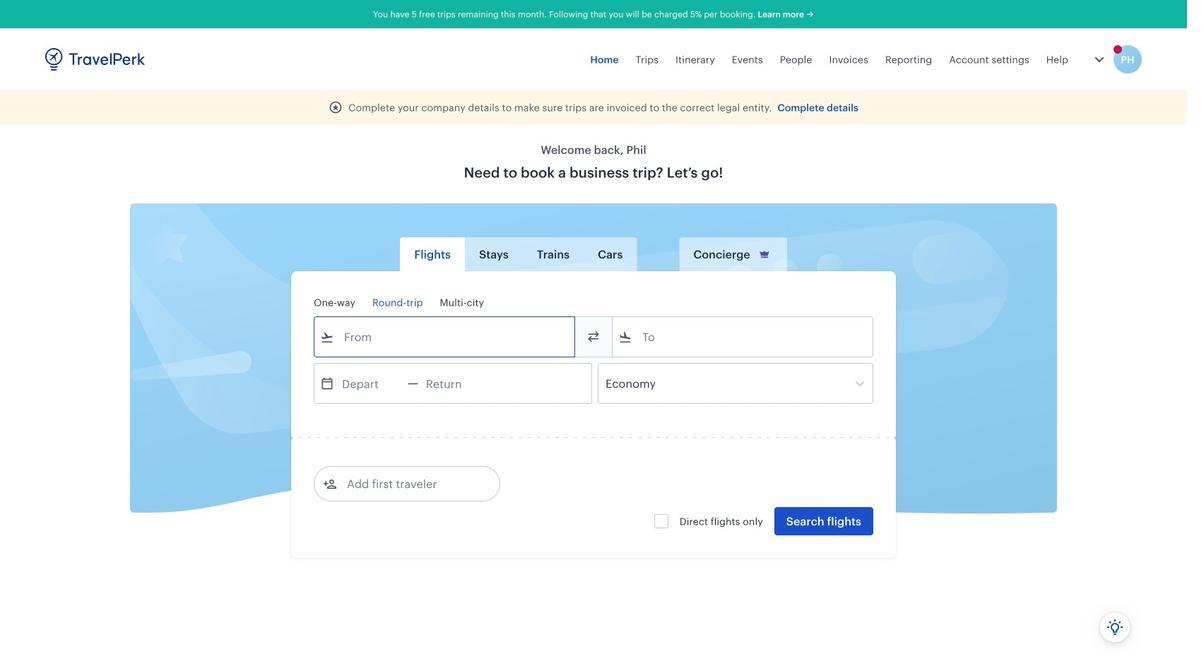 Task type: vqa. For each thing, say whether or not it's contained in the screenshot.
Add first traveler search field
yes



Task type: locate. For each thing, give the bounding box(es) containing it.
Add first traveler search field
[[337, 473, 484, 496]]

Return text field
[[418, 364, 492, 404]]

From search field
[[334, 326, 556, 349]]

To search field
[[633, 326, 855, 349]]



Task type: describe. For each thing, give the bounding box(es) containing it.
Depart text field
[[334, 364, 408, 404]]



